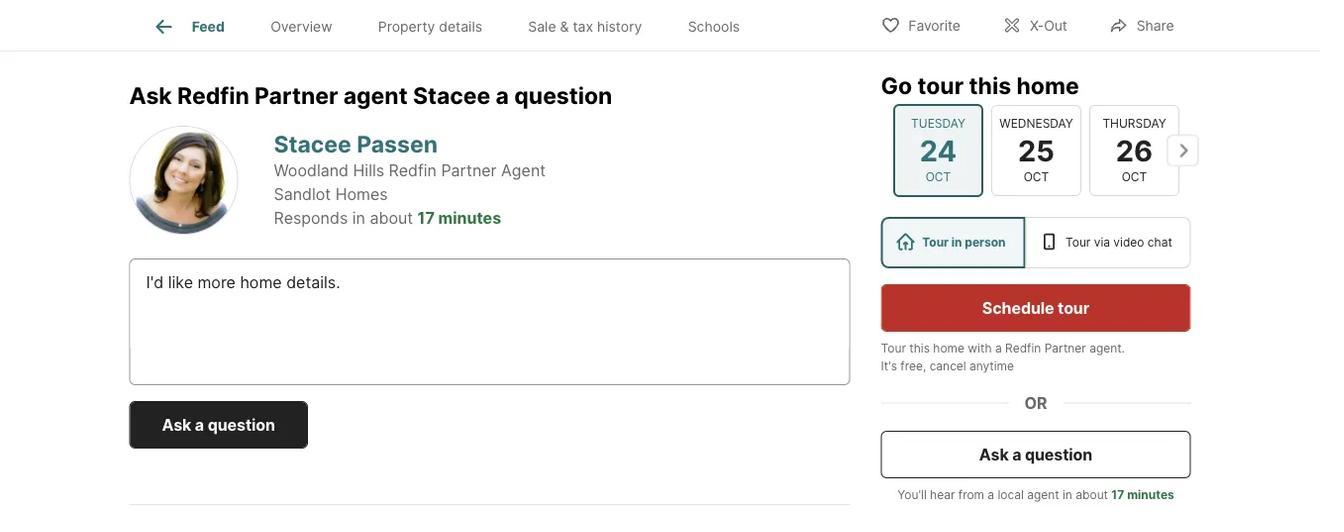 Task type: vqa. For each thing, say whether or not it's contained in the screenshot.
the left In
yes



Task type: locate. For each thing, give the bounding box(es) containing it.
ask
[[129, 82, 172, 109], [162, 415, 191, 435], [979, 445, 1009, 464]]

this
[[969, 71, 1011, 99], [909, 341, 930, 356]]

cancel
[[930, 359, 966, 373]]

0 horizontal spatial in
[[352, 209, 365, 228]]

1 horizontal spatial tour
[[922, 235, 949, 250]]

1 vertical spatial this
[[909, 341, 930, 356]]

tour
[[918, 71, 964, 99], [1058, 298, 1090, 317]]

this up 'wednesday'
[[969, 71, 1011, 99]]

0 horizontal spatial question
[[208, 415, 275, 435]]

home
[[1017, 71, 1079, 99], [933, 341, 965, 356]]

agent.
[[1090, 341, 1125, 356]]

favorite
[[909, 17, 961, 34]]

partner down overview tab
[[255, 82, 338, 109]]

you'll
[[898, 488, 927, 502]]

video
[[1114, 235, 1145, 250]]

agent up stacee passen link
[[343, 82, 408, 109]]

ask a question for left the ask a question 'button'
[[162, 415, 275, 435]]

home up 'wednesday'
[[1017, 71, 1079, 99]]

1 horizontal spatial in
[[952, 235, 962, 250]]

redfin up anytime
[[1005, 341, 1041, 356]]

stacee passen link
[[274, 131, 438, 158]]

oct down 25
[[1023, 170, 1049, 184]]

oct down 24
[[925, 170, 951, 184]]

1 horizontal spatial question
[[514, 82, 613, 109]]

stacee
[[413, 82, 491, 109], [274, 131, 351, 158]]

tour up agent. at the bottom of page
[[1058, 298, 1090, 317]]

via
[[1094, 235, 1110, 250]]

x-
[[1030, 17, 1044, 34]]

or
[[1025, 393, 1047, 413]]

sale
[[528, 18, 556, 35]]

2 vertical spatial partner
[[1045, 341, 1086, 356]]

tour for go
[[918, 71, 964, 99]]

1 vertical spatial home
[[933, 341, 965, 356]]

1 horizontal spatial oct
[[1023, 170, 1049, 184]]

0 vertical spatial ask a question
[[162, 415, 275, 435]]

0 vertical spatial stacee
[[413, 82, 491, 109]]

this inside tour this home with a redfin partner agent. it's free, cancel anytime
[[909, 341, 930, 356]]

1 horizontal spatial stacee
[[413, 82, 491, 109]]

0 vertical spatial ask
[[129, 82, 172, 109]]

2 horizontal spatial oct
[[1121, 170, 1147, 184]]

in left person in the top of the page
[[952, 235, 962, 250]]

local
[[998, 488, 1024, 502]]

1 horizontal spatial about
[[1076, 488, 1108, 502]]

property details tab
[[355, 3, 505, 51]]

ask for the rightmost the ask a question 'button'
[[979, 445, 1009, 464]]

ask a question button
[[129, 401, 308, 449], [881, 431, 1191, 478]]

oct for 26
[[1121, 170, 1147, 184]]

tour inside button
[[1058, 298, 1090, 317]]

minutes
[[438, 209, 501, 228], [1127, 488, 1175, 502]]

tour up "it's"
[[881, 341, 906, 356]]

tuesday 24 oct
[[911, 116, 965, 184]]

0 vertical spatial minutes
[[438, 209, 501, 228]]

0 horizontal spatial agent
[[343, 82, 408, 109]]

tour inside "option"
[[1066, 235, 1091, 250]]

2 horizontal spatial tour
[[1066, 235, 1091, 250]]

out
[[1044, 17, 1068, 34]]

oct inside thursday 26 oct
[[1121, 170, 1147, 184]]

1 vertical spatial 17
[[1112, 488, 1125, 502]]

redfin
[[177, 82, 249, 109], [389, 161, 437, 180], [1005, 341, 1041, 356]]

0 horizontal spatial minutes
[[438, 209, 501, 228]]

tour for tour via video chat
[[1066, 235, 1091, 250]]

1 horizontal spatial this
[[969, 71, 1011, 99]]

2 vertical spatial in
[[1063, 488, 1073, 502]]

overview tab
[[248, 3, 355, 51]]

redfin down 'feed'
[[177, 82, 249, 109]]

sale & tax history
[[528, 18, 642, 35]]

tour via video chat option
[[1025, 217, 1191, 268]]

about down homes
[[370, 209, 413, 228]]

agent
[[343, 82, 408, 109], [1027, 488, 1059, 502]]

0 vertical spatial partner
[[255, 82, 338, 109]]

0 horizontal spatial 17
[[418, 209, 435, 228]]

question
[[514, 82, 613, 109], [208, 415, 275, 435], [1025, 445, 1093, 464]]

0 horizontal spatial tour
[[881, 341, 906, 356]]

partner left agent. at the bottom of page
[[1045, 341, 1086, 356]]

oct down 26
[[1121, 170, 1147, 184]]

2 horizontal spatial partner
[[1045, 341, 1086, 356]]

1 vertical spatial stacee
[[274, 131, 351, 158]]

in down homes
[[352, 209, 365, 228]]

1 oct from the left
[[925, 170, 951, 184]]

partner inside tour this home with a redfin partner agent. it's free, cancel anytime
[[1045, 341, 1086, 356]]

2 oct from the left
[[1023, 170, 1049, 184]]

0 horizontal spatial oct
[[925, 170, 951, 184]]

this up free,
[[909, 341, 930, 356]]

0 vertical spatial about
[[370, 209, 413, 228]]

tour inside option
[[922, 235, 949, 250]]

oct inside tuesday 24 oct
[[925, 170, 951, 184]]

partner left agent
[[441, 161, 497, 180]]

1 vertical spatial question
[[208, 415, 275, 435]]

None button
[[893, 104, 983, 197], [991, 105, 1081, 196], [1089, 105, 1179, 196], [893, 104, 983, 197], [991, 105, 1081, 196], [1089, 105, 1179, 196]]

1 vertical spatial tour
[[1058, 298, 1090, 317]]

0 horizontal spatial stacee
[[274, 131, 351, 158]]

redfin down passen
[[389, 161, 437, 180]]

1 vertical spatial ask a question
[[979, 445, 1093, 464]]

0 vertical spatial in
[[352, 209, 365, 228]]

tab list containing feed
[[129, 0, 779, 51]]

schedule tour
[[982, 298, 1090, 317]]

0 vertical spatial 17
[[418, 209, 435, 228]]

0 horizontal spatial ask a question
[[162, 415, 275, 435]]

0 horizontal spatial tour
[[918, 71, 964, 99]]

about right 'local'
[[1076, 488, 1108, 502]]

0 horizontal spatial this
[[909, 341, 930, 356]]

17
[[418, 209, 435, 228], [1112, 488, 1125, 502]]

thursday
[[1102, 116, 1166, 130]]

in right 'local'
[[1063, 488, 1073, 502]]

1 vertical spatial ask
[[162, 415, 191, 435]]

minutes inside stacee passen woodland hills redfin partner agent sandlot homes responds in about 17 minutes
[[438, 209, 501, 228]]

question for left the ask a question 'button'
[[208, 415, 275, 435]]

Write a message... text field
[[146, 271, 833, 342]]

2 vertical spatial redfin
[[1005, 341, 1041, 356]]

oct
[[925, 170, 951, 184], [1023, 170, 1049, 184], [1121, 170, 1147, 184]]

2 horizontal spatial redfin
[[1005, 341, 1041, 356]]

1 horizontal spatial tour
[[1058, 298, 1090, 317]]

oct inside "wednesday 25 oct"
[[1023, 170, 1049, 184]]

2 horizontal spatial question
[[1025, 445, 1093, 464]]

chat
[[1148, 235, 1173, 250]]

0 horizontal spatial home
[[933, 341, 965, 356]]

0 vertical spatial redfin
[[177, 82, 249, 109]]

home inside tour this home with a redfin partner agent. it's free, cancel anytime
[[933, 341, 965, 356]]

woodland
[[274, 161, 349, 180]]

tab list
[[129, 0, 779, 51]]

home up cancel
[[933, 341, 965, 356]]

1 horizontal spatial partner
[[441, 161, 497, 180]]

tour up tuesday
[[918, 71, 964, 99]]

in
[[352, 209, 365, 228], [952, 235, 962, 250], [1063, 488, 1073, 502]]

tour this home with a redfin partner agent. it's free, cancel anytime
[[881, 341, 1125, 373]]

17 inside stacee passen woodland hills redfin partner agent sandlot homes responds in about 17 minutes
[[418, 209, 435, 228]]

1 vertical spatial redfin
[[389, 161, 437, 180]]

0 horizontal spatial about
[[370, 209, 413, 228]]

share button
[[1092, 4, 1191, 45]]

from
[[959, 488, 985, 502]]

0 horizontal spatial partner
[[255, 82, 338, 109]]

ask a question
[[162, 415, 275, 435], [979, 445, 1093, 464]]

1 horizontal spatial redfin
[[389, 161, 437, 180]]

stacee passen woodland hills redfin partner agent sandlot homes responds in about 17 minutes
[[274, 131, 546, 228]]

3 oct from the left
[[1121, 170, 1147, 184]]

1 horizontal spatial agent
[[1027, 488, 1059, 502]]

list box containing tour in person
[[881, 217, 1191, 268]]

ask for left the ask a question 'button'
[[162, 415, 191, 435]]

stacee up 'woodland'
[[274, 131, 351, 158]]

x-out
[[1030, 17, 1068, 34]]

partner
[[255, 82, 338, 109], [441, 161, 497, 180], [1045, 341, 1086, 356]]

2 vertical spatial question
[[1025, 445, 1093, 464]]

1 horizontal spatial minutes
[[1127, 488, 1175, 502]]

stacee down the details
[[413, 82, 491, 109]]

1 horizontal spatial ask a question
[[979, 445, 1093, 464]]

agent
[[501, 161, 546, 180]]

overview
[[271, 18, 332, 35]]

about
[[370, 209, 413, 228], [1076, 488, 1108, 502]]

0 vertical spatial tour
[[918, 71, 964, 99]]

tour
[[922, 235, 949, 250], [1066, 235, 1091, 250], [881, 341, 906, 356]]

1 vertical spatial partner
[[441, 161, 497, 180]]

agent right 'local'
[[1027, 488, 1059, 502]]

0 horizontal spatial redfin
[[177, 82, 249, 109]]

0 vertical spatial agent
[[343, 82, 408, 109]]

list box
[[881, 217, 1191, 268]]

a
[[496, 82, 509, 109], [995, 341, 1002, 356], [195, 415, 204, 435], [1012, 445, 1022, 464], [988, 488, 995, 502]]

tour left via
[[1066, 235, 1091, 250]]

feed
[[192, 18, 225, 35]]

sale & tax history tab
[[505, 3, 665, 51]]

tax
[[573, 18, 593, 35]]

1 vertical spatial in
[[952, 235, 962, 250]]

tour left person in the top of the page
[[922, 235, 949, 250]]

tour in person
[[922, 235, 1006, 250]]

1 horizontal spatial home
[[1017, 71, 1079, 99]]

ask redfin partner agent stacee a question
[[129, 82, 613, 109]]

2 vertical spatial ask
[[979, 445, 1009, 464]]

in inside option
[[952, 235, 962, 250]]

tour for tour in person
[[922, 235, 949, 250]]



Task type: describe. For each thing, give the bounding box(es) containing it.
in inside stacee passen woodland hills redfin partner agent sandlot homes responds in about 17 minutes
[[352, 209, 365, 228]]

property
[[378, 18, 435, 35]]

go
[[881, 71, 912, 99]]

responds
[[274, 209, 348, 228]]

favorite button
[[864, 4, 978, 45]]

woodland hills redfin partner agentstacee passen image
[[129, 126, 238, 235]]

homes
[[335, 185, 388, 204]]

question for the rightmost the ask a question 'button'
[[1025, 445, 1093, 464]]

redfin inside stacee passen woodland hills redfin partner agent sandlot homes responds in about 17 minutes
[[389, 161, 437, 180]]

0 vertical spatial question
[[514, 82, 613, 109]]

tour in person option
[[881, 217, 1025, 268]]

2 horizontal spatial in
[[1063, 488, 1073, 502]]

&
[[560, 18, 569, 35]]

tuesday
[[911, 116, 965, 130]]

tour via video chat
[[1066, 235, 1173, 250]]

feed link
[[152, 15, 225, 39]]

sandlot
[[274, 185, 331, 204]]

0 vertical spatial home
[[1017, 71, 1079, 99]]

hear
[[930, 488, 955, 502]]

person
[[965, 235, 1006, 250]]

property details
[[378, 18, 482, 35]]

1 vertical spatial agent
[[1027, 488, 1059, 502]]

1 vertical spatial about
[[1076, 488, 1108, 502]]

passen
[[357, 131, 438, 158]]

anytime
[[970, 359, 1014, 373]]

you'll hear from a local agent in about 17 minutes
[[898, 488, 1175, 502]]

x-out button
[[985, 4, 1084, 45]]

schedule tour button
[[881, 284, 1191, 332]]

1 vertical spatial minutes
[[1127, 488, 1175, 502]]

next image
[[1167, 135, 1199, 166]]

26
[[1116, 133, 1153, 168]]

25
[[1018, 133, 1054, 168]]

go tour this home
[[881, 71, 1079, 99]]

a inside tour this home with a redfin partner agent. it's free, cancel anytime
[[995, 341, 1002, 356]]

1 horizontal spatial 17
[[1112, 488, 1125, 502]]

share
[[1137, 17, 1174, 34]]

schedule
[[982, 298, 1054, 317]]

schools tab
[[665, 3, 763, 51]]

24
[[919, 133, 957, 168]]

it's
[[881, 359, 897, 373]]

thursday 26 oct
[[1102, 116, 1166, 184]]

history
[[597, 18, 642, 35]]

0 vertical spatial this
[[969, 71, 1011, 99]]

details
[[439, 18, 482, 35]]

oct for 24
[[925, 170, 951, 184]]

schools
[[688, 18, 740, 35]]

redfin inside tour this home with a redfin partner agent. it's free, cancel anytime
[[1005, 341, 1041, 356]]

wednesday 25 oct
[[999, 116, 1073, 184]]

tour for schedule
[[1058, 298, 1090, 317]]

tour inside tour this home with a redfin partner agent. it's free, cancel anytime
[[881, 341, 906, 356]]

oct for 25
[[1023, 170, 1049, 184]]

with
[[968, 341, 992, 356]]

stacee inside stacee passen woodland hills redfin partner agent sandlot homes responds in about 17 minutes
[[274, 131, 351, 158]]

1 horizontal spatial ask a question button
[[881, 431, 1191, 478]]

ask a question for the rightmost the ask a question 'button'
[[979, 445, 1093, 464]]

about inside stacee passen woodland hills redfin partner agent sandlot homes responds in about 17 minutes
[[370, 209, 413, 228]]

0 horizontal spatial ask a question button
[[129, 401, 308, 449]]

wednesday
[[999, 116, 1073, 130]]

partner inside stacee passen woodland hills redfin partner agent sandlot homes responds in about 17 minutes
[[441, 161, 497, 180]]

free,
[[901, 359, 926, 373]]

hills
[[353, 161, 384, 180]]



